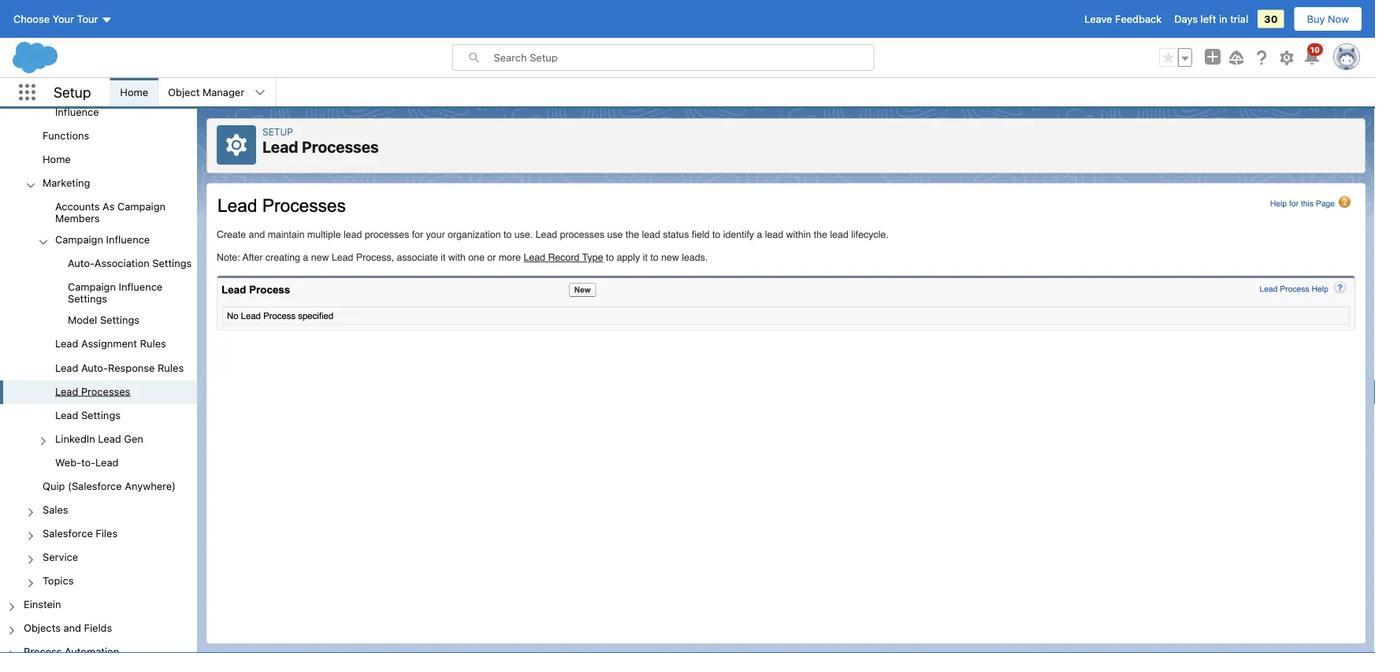Task type: vqa. For each thing, say whether or not it's contained in the screenshot.
Guidance
no



Task type: describe. For each thing, give the bounding box(es) containing it.
now
[[1328, 13, 1349, 25]]

Search Setup text field
[[494, 45, 874, 70]]

lead auto-response rules link
[[55, 362, 184, 376]]

objects and fields
[[24, 622, 112, 634]]

object
[[168, 86, 200, 98]]

salesforce
[[43, 527, 93, 539]]

auto- inside the campaign influence tree item
[[68, 257, 94, 269]]

assignment
[[81, 338, 137, 350]]

settings up campaign influence settings link
[[152, 257, 192, 269]]

marketing tree item
[[0, 172, 197, 475]]

settings inside campaign influence settings
[[68, 293, 107, 305]]

linkedin
[[55, 433, 95, 444]]

lead processes tree item
[[0, 381, 197, 404]]

members
[[55, 212, 100, 224]]

auto-association settings
[[68, 257, 192, 269]]

anywhere)
[[125, 480, 176, 492]]

campaign influence link
[[55, 234, 150, 248]]

0 vertical spatial influence
[[55, 106, 99, 118]]

0 vertical spatial home link
[[111, 78, 158, 106]]

lead settings link
[[55, 409, 121, 423]]

influence for campaign influence
[[106, 234, 150, 245]]

days left in trial
[[1174, 13, 1248, 25]]

topics
[[43, 575, 74, 587]]

buy
[[1307, 13, 1325, 25]]

service link
[[43, 551, 78, 565]]

fields
[[84, 622, 112, 634]]

and
[[63, 622, 81, 634]]

einstein link
[[24, 599, 61, 613]]

leave feedback link
[[1085, 13, 1162, 25]]

10 button
[[1303, 43, 1323, 67]]

10
[[1310, 45, 1320, 54]]

processes inside setup lead processes
[[302, 138, 379, 156]]

left
[[1201, 13, 1216, 25]]

lead processes
[[55, 385, 130, 397]]

gen
[[124, 433, 143, 444]]

salesforce files
[[43, 527, 118, 539]]

marketing
[[43, 177, 90, 189]]

1 horizontal spatial home
[[120, 86, 148, 98]]

marketing link
[[43, 177, 90, 191]]

lead inside setup lead processes
[[262, 138, 298, 156]]

linkedin lead gen
[[55, 433, 143, 444]]

functions link
[[43, 129, 89, 144]]

rules inside lead auto-response rules link
[[158, 362, 184, 373]]

lead up "lead processes"
[[55, 362, 78, 373]]

accounts
[[55, 201, 100, 212]]

lead assignment rules
[[55, 338, 166, 350]]

sales link
[[43, 504, 68, 518]]

(salesforce
[[68, 480, 122, 492]]

lead left gen
[[98, 433, 121, 444]]

functions
[[43, 129, 89, 141]]

influence link
[[55, 106, 99, 120]]

leave feedback
[[1085, 13, 1162, 25]]

campaign influence settings link
[[68, 281, 197, 305]]

1 vertical spatial auto-
[[81, 362, 108, 373]]

lead inside tree item
[[55, 385, 78, 397]]

campaign influence
[[55, 234, 150, 245]]

lead settings
[[55, 409, 121, 421]]

feedback
[[1115, 13, 1162, 25]]

processes inside tree item
[[81, 385, 130, 397]]

days
[[1174, 13, 1198, 25]]



Task type: locate. For each thing, give the bounding box(es) containing it.
lead up quip (salesforce anywhere)
[[95, 456, 119, 468]]

campaign down members
[[55, 234, 103, 245]]

lead up lead settings
[[55, 385, 78, 397]]

rules up response
[[140, 338, 166, 350]]

association
[[94, 257, 150, 269]]

0 vertical spatial home
[[120, 86, 148, 98]]

quip
[[43, 480, 65, 492]]

campaign for campaign influence settings
[[68, 281, 116, 293]]

objects and fields link
[[24, 622, 112, 637]]

lead down "model"
[[55, 338, 78, 350]]

auto- down campaign influence link
[[68, 257, 94, 269]]

home link up marketing
[[43, 153, 71, 167]]

campaign influence tree item
[[0, 229, 197, 333]]

campaign inside campaign influence settings
[[68, 281, 116, 293]]

settings down the lead processes tree item
[[81, 409, 121, 421]]

service
[[43, 551, 78, 563]]

settings
[[152, 257, 192, 269], [68, 293, 107, 305], [100, 314, 140, 326], [81, 409, 121, 421]]

linkedin lead gen link
[[55, 433, 143, 447]]

1 vertical spatial home link
[[43, 153, 71, 167]]

influence inside campaign influence settings
[[119, 281, 163, 293]]

setup for setup
[[54, 84, 91, 101]]

in
[[1219, 13, 1228, 25]]

campaign inside "accounts as campaign members"
[[117, 201, 166, 212]]

auto-
[[68, 257, 94, 269], [81, 362, 108, 373]]

choose
[[13, 13, 50, 25]]

campaign
[[117, 201, 166, 212], [55, 234, 103, 245], [68, 281, 116, 293]]

0 horizontal spatial setup
[[54, 84, 91, 101]]

2 vertical spatial influence
[[119, 281, 163, 293]]

influence for campaign influence settings
[[119, 281, 163, 293]]

response
[[108, 362, 155, 373]]

home link
[[111, 78, 158, 106], [43, 153, 71, 167]]

model
[[68, 314, 97, 326]]

influence
[[55, 106, 99, 118], [106, 234, 150, 245], [119, 281, 163, 293]]

object manager link
[[159, 78, 254, 106]]

lead processes link
[[55, 385, 130, 399]]

campaign right as
[[117, 201, 166, 212]]

your
[[53, 13, 74, 25]]

2 vertical spatial campaign
[[68, 281, 116, 293]]

salesforce files link
[[43, 527, 118, 542]]

sales
[[43, 504, 68, 516]]

to-
[[81, 456, 95, 468]]

0 vertical spatial rules
[[140, 338, 166, 350]]

setup lead processes
[[262, 126, 379, 156]]

topics link
[[43, 575, 74, 589]]

trial
[[1230, 13, 1248, 25]]

lead auto-response rules
[[55, 362, 184, 373]]

1 horizontal spatial home link
[[111, 78, 158, 106]]

model settings
[[68, 314, 140, 326]]

quip (salesforce anywhere) link
[[43, 480, 176, 494]]

tour
[[77, 13, 98, 25]]

settings up "model"
[[68, 293, 107, 305]]

model settings link
[[68, 314, 140, 328]]

setup
[[54, 84, 91, 101], [262, 126, 293, 137]]

1 vertical spatial rules
[[158, 362, 184, 373]]

1 vertical spatial setup
[[262, 126, 293, 137]]

home link left object
[[111, 78, 158, 106]]

buy now
[[1307, 13, 1349, 25]]

files
[[96, 527, 118, 539]]

lead down the setup link
[[262, 138, 298, 156]]

campaign for campaign influence
[[55, 234, 103, 245]]

home left object
[[120, 86, 148, 98]]

group containing accounts as campaign members
[[0, 196, 197, 475]]

settings up lead assignment rules
[[100, 314, 140, 326]]

1 vertical spatial campaign
[[55, 234, 103, 245]]

manager
[[203, 86, 244, 98]]

setup for setup lead processes
[[262, 126, 293, 137]]

influence up auto-association settings
[[106, 234, 150, 245]]

0 vertical spatial processes
[[302, 138, 379, 156]]

1 vertical spatial processes
[[81, 385, 130, 397]]

web-to-lead
[[55, 456, 119, 468]]

web-to-lead link
[[55, 456, 119, 471]]

influence up functions
[[55, 106, 99, 118]]

lead up linkedin
[[55, 409, 78, 421]]

group
[[0, 0, 197, 594], [1159, 48, 1192, 67], [0, 196, 197, 475], [0, 253, 197, 333]]

web-
[[55, 456, 81, 468]]

0 vertical spatial auto-
[[68, 257, 94, 269]]

setup inside setup lead processes
[[262, 126, 293, 137]]

1 horizontal spatial setup
[[262, 126, 293, 137]]

campaign influence settings
[[68, 281, 163, 305]]

objects
[[24, 622, 61, 634]]

auto- up "lead processes"
[[81, 362, 108, 373]]

lead
[[262, 138, 298, 156], [55, 338, 78, 350], [55, 362, 78, 373], [55, 385, 78, 397], [55, 409, 78, 421], [98, 433, 121, 444], [95, 456, 119, 468]]

0 vertical spatial campaign
[[117, 201, 166, 212]]

object manager
[[168, 86, 244, 98]]

as
[[103, 201, 115, 212]]

setup link
[[262, 126, 293, 137]]

auto-association settings link
[[68, 257, 192, 272]]

30
[[1264, 13, 1278, 25]]

einstein
[[24, 599, 61, 610]]

1 vertical spatial influence
[[106, 234, 150, 245]]

choose your tour
[[13, 13, 98, 25]]

leave
[[1085, 13, 1112, 25]]

influence down auto-association settings link
[[119, 281, 163, 293]]

1 horizontal spatial processes
[[302, 138, 379, 156]]

group containing influence
[[0, 0, 197, 594]]

home
[[120, 86, 148, 98], [43, 153, 71, 165]]

quip (salesforce anywhere)
[[43, 480, 176, 492]]

buy now button
[[1294, 6, 1363, 32]]

rules inside lead assignment rules link
[[140, 338, 166, 350]]

rules right response
[[158, 362, 184, 373]]

1 vertical spatial home
[[43, 153, 71, 165]]

0 horizontal spatial processes
[[81, 385, 130, 397]]

accounts as campaign members
[[55, 201, 166, 224]]

lead assignment rules link
[[55, 338, 166, 352]]

group containing auto-association settings
[[0, 253, 197, 333]]

0 horizontal spatial home
[[43, 153, 71, 165]]

0 vertical spatial setup
[[54, 84, 91, 101]]

processes
[[302, 138, 379, 156], [81, 385, 130, 397]]

choose your tour button
[[13, 6, 113, 32]]

accounts as campaign members link
[[55, 201, 197, 224]]

rules
[[140, 338, 166, 350], [158, 362, 184, 373]]

campaign up "model"
[[68, 281, 116, 293]]

0 horizontal spatial home link
[[43, 153, 71, 167]]

home down functions 'link'
[[43, 153, 71, 165]]



